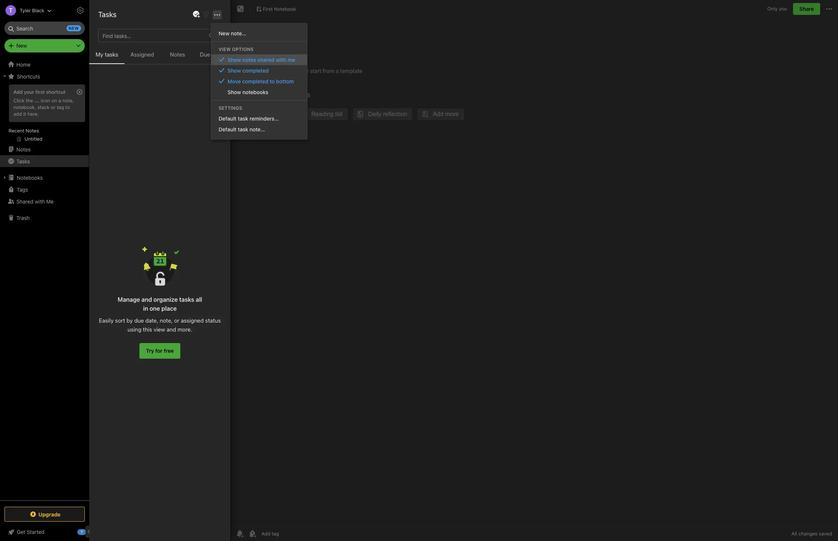 Task type: describe. For each thing, give the bounding box(es) containing it.
settings
[[219, 105, 242, 111]]

view
[[219, 46, 231, 52]]

Help and Learning task checklist field
[[0, 526, 89, 538]]

0 vertical spatial to
[[270, 78, 275, 84]]

new task image
[[192, 10, 201, 19]]

view options
[[219, 46, 254, 52]]

view
[[154, 326, 165, 333]]

due
[[200, 51, 210, 58]]

try for free button
[[140, 343, 180, 359]]

new for new note…
[[219, 30, 230, 36]]

show for show notes shared with me
[[228, 56, 241, 63]]

due
[[134, 317, 144, 324]]

your
[[24, 89, 34, 95]]

tasks button
[[0, 155, 89, 167]]

here.
[[27, 111, 39, 117]]

dropdown list menu containing default task reminders…
[[211, 113, 307, 135]]

notes up note
[[105, 7, 126, 16]]

first
[[263, 6, 273, 12]]

tags
[[17, 186, 28, 193]]

trash
[[16, 215, 30, 221]]

bottom
[[276, 78, 294, 84]]

new button
[[4, 39, 85, 52]]

me
[[288, 56, 295, 63]]

note
[[102, 23, 113, 29]]

on inside note window "element"
[[265, 23, 271, 29]]

notes inside button
[[170, 51, 185, 58]]

recent notes
[[9, 128, 39, 134]]

1 horizontal spatial tasks
[[98, 10, 117, 19]]

notebooks
[[17, 174, 43, 181]]

note, inside easily sort by due date, note, or assigned status using this view and more.
[[160, 317, 173, 324]]

with inside show notes shared with me 'link'
[[276, 56, 286, 63]]

with inside shared with me 'link'
[[35, 198, 45, 204]]

1
[[98, 23, 101, 29]]

you
[[780, 6, 788, 12]]

new for new
[[16, 42, 27, 49]]

move
[[228, 78, 241, 84]]

manage
[[118, 296, 140, 303]]

upgrade button
[[4, 507, 85, 522]]

started
[[27, 529, 45, 535]]

a
[[58, 97, 61, 103]]

get started
[[17, 529, 45, 535]]

show for show completed
[[228, 67, 241, 73]]

on inside icon on a note, notebook, stack or tag to add it here.
[[52, 97, 57, 103]]

note window element
[[231, 0, 839, 541]]

more.
[[178, 326, 192, 333]]

or for assigned
[[174, 317, 180, 324]]

oct
[[273, 23, 281, 29]]

1 note
[[98, 23, 113, 29]]

31,
[[283, 23, 290, 29]]

my tasks
[[96, 51, 118, 58]]

shared with me link
[[0, 195, 89, 207]]

first notebook button
[[254, 4, 299, 14]]

show notes shared with me menu item
[[211, 54, 307, 65]]

organize
[[154, 296, 178, 303]]

click
[[13, 97, 24, 103]]

share
[[800, 6, 815, 12]]

...
[[34, 97, 39, 103]]

first
[[35, 89, 45, 95]]

show notes shared with me
[[228, 56, 295, 63]]

settings image
[[76, 6, 85, 15]]

all
[[792, 531, 798, 537]]

using
[[128, 326, 141, 333]]

completed for move
[[242, 78, 269, 84]]

my
[[96, 51, 103, 58]]

expand notebooks image
[[2, 175, 8, 180]]

home link
[[0, 58, 89, 70]]

the
[[26, 97, 33, 103]]

show for show notebooks
[[228, 89, 241, 95]]

click to collapse image
[[87, 527, 92, 536]]

add your first shortcut
[[13, 89, 66, 95]]

notes button
[[160, 50, 195, 64]]

More actions and view options field
[[211, 10, 222, 19]]

new note… link
[[211, 28, 307, 39]]

add a reminder image
[[236, 529, 244, 538]]

home
[[16, 61, 31, 68]]

assigned button
[[125, 50, 160, 64]]

default task note… link
[[211, 124, 307, 135]]

sort
[[115, 317, 125, 324]]

Find tasks… text field
[[100, 30, 205, 42]]

for
[[155, 348, 163, 354]]

click the ...
[[13, 97, 39, 103]]

default for default task note…
[[219, 126, 237, 132]]

saved
[[820, 531, 833, 537]]

assigned
[[131, 51, 154, 58]]

shared with me
[[16, 198, 54, 204]]

or for tag
[[51, 104, 55, 110]]

Note Editor text field
[[231, 36, 839, 526]]



Task type: vqa. For each thing, say whether or not it's contained in the screenshot.
the Main element
no



Task type: locate. For each thing, give the bounding box(es) containing it.
shortcuts
[[17, 73, 40, 79]]

tree containing home
[[0, 58, 89, 500]]

with left me on the left of the page
[[35, 198, 45, 204]]

2 task from the top
[[238, 126, 248, 132]]

0 horizontal spatial to
[[65, 104, 70, 110]]

notebook,
[[13, 104, 36, 110]]

shortcuts button
[[0, 70, 89, 82]]

notes down recent notes
[[16, 146, 31, 152]]

free
[[164, 348, 174, 354]]

1 horizontal spatial new
[[219, 30, 230, 36]]

0 horizontal spatial tasks
[[16, 158, 30, 164]]

default for default task reminders…
[[219, 115, 237, 121]]

1 vertical spatial show
[[228, 67, 241, 73]]

0 horizontal spatial or
[[51, 104, 55, 110]]

shared
[[258, 56, 275, 63]]

move completed to bottom link
[[211, 76, 307, 87]]

1 vertical spatial tasks
[[16, 158, 30, 164]]

0 vertical spatial tasks
[[98, 10, 117, 19]]

easily
[[99, 317, 114, 324]]

1 horizontal spatial note,
[[160, 317, 173, 324]]

to right "tag" in the top of the page
[[65, 104, 70, 110]]

1 vertical spatial completed
[[242, 78, 269, 84]]

last edited on oct 31, 2023
[[237, 23, 304, 29]]

completed up notebooks
[[242, 78, 269, 84]]

1 vertical spatial and
[[167, 326, 176, 333]]

dropdown list menu
[[211, 54, 307, 97], [211, 113, 307, 135]]

place
[[162, 305, 177, 312]]

icon
[[41, 97, 50, 103]]

and
[[142, 296, 152, 303], [167, 326, 176, 333]]

show completed link
[[211, 65, 307, 76]]

untitled button
[[89, 36, 231, 80]]

and up in
[[142, 296, 152, 303]]

tasks inside manage and organize tasks all in one place
[[179, 296, 194, 303]]

tasks
[[105, 51, 118, 58], [179, 296, 194, 303]]

all changes saved
[[792, 531, 833, 537]]

one
[[150, 305, 160, 312]]

or left "tag" in the top of the page
[[51, 104, 55, 110]]

options
[[232, 46, 254, 52]]

with left me
[[276, 56, 286, 63]]

Filter tasks field
[[202, 10, 211, 19]]

to
[[270, 78, 275, 84], [65, 104, 70, 110]]

upgrade
[[38, 511, 61, 517]]

group
[[0, 82, 89, 146]]

0 horizontal spatial with
[[35, 198, 45, 204]]

0 horizontal spatial new
[[16, 42, 27, 49]]

manage and organize tasks all in one place
[[118, 296, 202, 312]]

Search text field
[[10, 22, 80, 35]]

tasks up notebooks
[[16, 158, 30, 164]]

to left bottom
[[270, 78, 275, 84]]

1 vertical spatial to
[[65, 104, 70, 110]]

tasks
[[98, 10, 117, 19], [16, 158, 30, 164]]

0 horizontal spatial on
[[52, 97, 57, 103]]

0 vertical spatial or
[[51, 104, 55, 110]]

new inside popup button
[[16, 42, 27, 49]]

0 vertical spatial task
[[238, 115, 248, 121]]

1 vertical spatial with
[[35, 198, 45, 204]]

group containing add your first shortcut
[[0, 82, 89, 146]]

dates
[[212, 51, 226, 58]]

new up home
[[16, 42, 27, 49]]

or up more.
[[174, 317, 180, 324]]

tasks left all
[[179, 296, 194, 303]]

and inside manage and organize tasks all in one place
[[142, 296, 152, 303]]

2 vertical spatial show
[[228, 89, 241, 95]]

1 vertical spatial dropdown list menu
[[211, 113, 307, 135]]

note, right a
[[62, 97, 74, 103]]

note,
[[62, 97, 74, 103], [160, 317, 173, 324]]

dropdown list menu containing show notes shared with me
[[211, 54, 307, 97]]

2 default from the top
[[219, 126, 237, 132]]

note… down last
[[231, 30, 247, 36]]

first notebook
[[263, 6, 296, 12]]

this
[[143, 326, 152, 333]]

notes inside group
[[26, 128, 39, 134]]

1 vertical spatial new
[[16, 42, 27, 49]]

1 vertical spatial task
[[238, 126, 248, 132]]

all
[[196, 296, 202, 303]]

1 horizontal spatial to
[[270, 78, 275, 84]]

notes
[[243, 56, 256, 63]]

untitled
[[99, 43, 119, 49]]

1 horizontal spatial with
[[276, 56, 286, 63]]

try
[[146, 348, 154, 354]]

new
[[69, 26, 79, 31]]

shared
[[16, 198, 33, 204]]

notes right recent
[[26, 128, 39, 134]]

task up default task note…
[[238, 115, 248, 121]]

0 vertical spatial on
[[265, 23, 271, 29]]

share button
[[794, 3, 821, 15]]

icon on a note, notebook, stack or tag to add it here.
[[13, 97, 74, 117]]

new note…
[[219, 30, 247, 36]]

shortcut
[[46, 89, 66, 95]]

by
[[127, 317, 133, 324]]

0 vertical spatial tasks
[[105, 51, 118, 58]]

add tag image
[[248, 529, 257, 538]]

filter tasks image
[[202, 10, 211, 19]]

stack
[[37, 104, 50, 110]]

1 vertical spatial note…
[[250, 126, 265, 132]]

task down the default task reminders…
[[238, 126, 248, 132]]

show
[[228, 56, 241, 63], [228, 67, 241, 73], [228, 89, 241, 95]]

0 vertical spatial show
[[228, 56, 241, 63]]

1 default from the top
[[219, 115, 237, 121]]

tyler black
[[20, 7, 44, 13]]

completed up move completed to bottom link
[[243, 67, 269, 73]]

expand note image
[[236, 4, 245, 13]]

notebooks
[[243, 89, 269, 95]]

add
[[13, 89, 23, 95]]

0 horizontal spatial note…
[[231, 30, 247, 36]]

show down move
[[228, 89, 241, 95]]

show down the view options
[[228, 56, 241, 63]]

7
[[81, 529, 83, 534]]

tyler
[[20, 7, 31, 13]]

0 horizontal spatial note,
[[62, 97, 74, 103]]

black
[[32, 7, 44, 13]]

tasks up note
[[98, 10, 117, 19]]

or inside easily sort by due date, note, or assigned status using this view and more.
[[174, 317, 180, 324]]

note…
[[231, 30, 247, 36], [250, 126, 265, 132]]

new up view
[[219, 30, 230, 36]]

more actions and view options image
[[213, 10, 222, 19]]

show notes shared with me link
[[211, 54, 307, 65]]

or inside icon on a note, notebook, stack or tag to add it here.
[[51, 104, 55, 110]]

show inside 'link'
[[228, 56, 241, 63]]

1 vertical spatial on
[[52, 97, 57, 103]]

tasks inside button
[[16, 158, 30, 164]]

and right view
[[167, 326, 176, 333]]

on
[[265, 23, 271, 29], [52, 97, 57, 103]]

1 horizontal spatial note…
[[250, 126, 265, 132]]

2 dropdown list menu from the top
[[211, 113, 307, 135]]

3 show from the top
[[228, 89, 241, 95]]

2023
[[291, 23, 304, 29]]

1 vertical spatial default
[[219, 126, 237, 132]]

add
[[13, 111, 22, 117]]

1 vertical spatial or
[[174, 317, 180, 324]]

tasks down untitled
[[105, 51, 118, 58]]

in
[[143, 305, 148, 312]]

completed for show
[[243, 67, 269, 73]]

tasks inside the my tasks button
[[105, 51, 118, 58]]

notebooks link
[[0, 172, 89, 183]]

0 vertical spatial note…
[[231, 30, 247, 36]]

date,
[[145, 317, 158, 324]]

to inside icon on a note, notebook, stack or tag to add it here.
[[65, 104, 70, 110]]

it
[[23, 111, 26, 117]]

2 completed from the top
[[242, 78, 269, 84]]

task
[[238, 115, 248, 121], [238, 126, 248, 132]]

changes
[[799, 531, 818, 537]]

show notebooks link
[[211, 87, 307, 97]]

2 show from the top
[[228, 67, 241, 73]]

1 dropdown list menu from the top
[[211, 54, 307, 97]]

1 vertical spatial tasks
[[179, 296, 194, 303]]

due dates button
[[195, 50, 231, 64]]

0 vertical spatial dropdown list menu
[[211, 54, 307, 97]]

0 vertical spatial default
[[219, 115, 237, 121]]

new search field
[[10, 22, 81, 35]]

task for reminders…
[[238, 115, 248, 121]]

only
[[768, 6, 778, 12]]

task for note…
[[238, 126, 248, 132]]

default task note…
[[219, 126, 265, 132]]

tree
[[0, 58, 89, 500]]

and inside easily sort by due date, note, or assigned status using this view and more.
[[167, 326, 176, 333]]

1 horizontal spatial and
[[167, 326, 176, 333]]

default task reminders…
[[219, 115, 279, 121]]

0 vertical spatial note,
[[62, 97, 74, 103]]

try for free
[[146, 348, 174, 354]]

1 completed from the top
[[243, 67, 269, 73]]

show up move
[[228, 67, 241, 73]]

0 vertical spatial completed
[[243, 67, 269, 73]]

on left a
[[52, 97, 57, 103]]

1 horizontal spatial tasks
[[179, 296, 194, 303]]

1 task from the top
[[238, 115, 248, 121]]

1 show from the top
[[228, 56, 241, 63]]

with
[[276, 56, 286, 63], [35, 198, 45, 204]]

Account field
[[0, 3, 52, 18]]

show notebooks
[[228, 89, 269, 95]]

my tasks button
[[89, 50, 125, 64]]

1 vertical spatial note,
[[160, 317, 173, 324]]

note, inside icon on a note, notebook, stack or tag to add it here.
[[62, 97, 74, 103]]

show completed
[[228, 67, 269, 73]]

1 horizontal spatial or
[[174, 317, 180, 324]]

edited
[[249, 23, 264, 29]]

1 horizontal spatial on
[[265, 23, 271, 29]]

note, up view
[[160, 317, 173, 324]]

0 vertical spatial and
[[142, 296, 152, 303]]

notes link
[[0, 143, 89, 155]]

0 vertical spatial new
[[219, 30, 230, 36]]

0 horizontal spatial tasks
[[105, 51, 118, 58]]

notes left due
[[170, 51, 185, 58]]

on left oct
[[265, 23, 271, 29]]

get
[[17, 529, 25, 535]]

move completed to bottom
[[228, 78, 294, 84]]

trash link
[[0, 212, 89, 224]]

0 horizontal spatial and
[[142, 296, 152, 303]]

easily sort by due date, note, or assigned status using this view and more.
[[99, 317, 221, 333]]

default task reminders… link
[[211, 113, 307, 124]]

only you
[[768, 6, 788, 12]]

tags button
[[0, 183, 89, 195]]

0 vertical spatial with
[[276, 56, 286, 63]]

note… down default task reminders… link
[[250, 126, 265, 132]]



